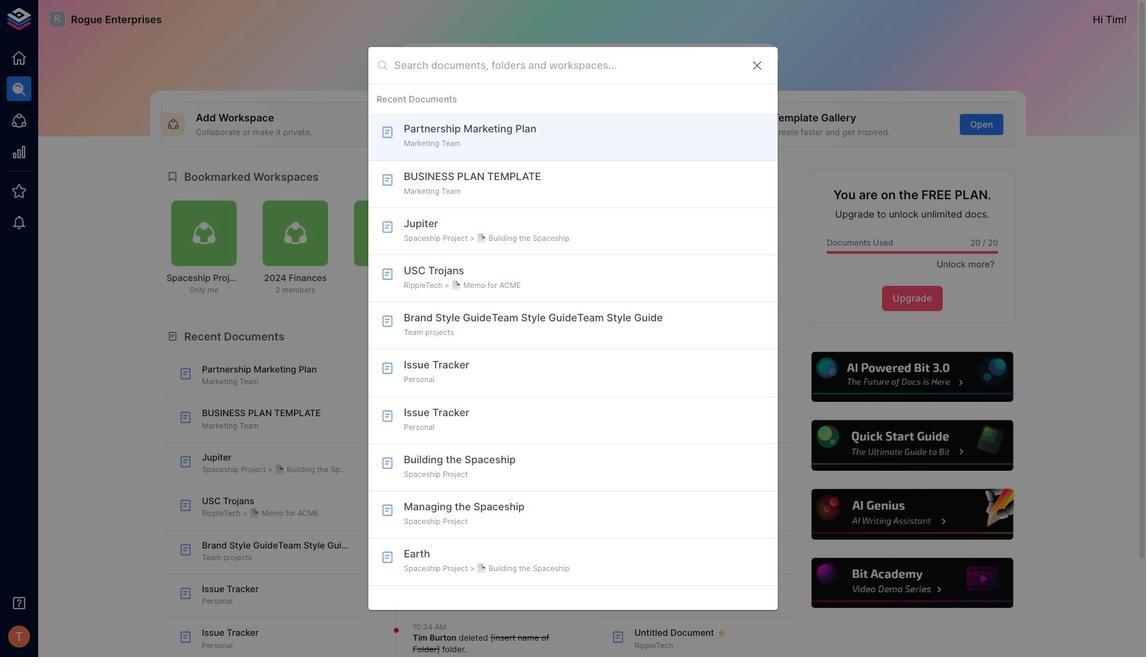 Task type: locate. For each thing, give the bounding box(es) containing it.
3 help image from the top
[[810, 488, 1016, 542]]

help image
[[810, 350, 1016, 404], [810, 419, 1016, 473], [810, 488, 1016, 542], [810, 556, 1016, 611]]

dialog
[[369, 47, 778, 611]]

4 help image from the top
[[810, 556, 1016, 611]]

2 help image from the top
[[810, 419, 1016, 473]]



Task type: describe. For each thing, give the bounding box(es) containing it.
1 help image from the top
[[810, 350, 1016, 404]]

Search documents, folders and workspaces... text field
[[395, 55, 740, 76]]



Task type: vqa. For each thing, say whether or not it's contained in the screenshot.
second help image
yes



